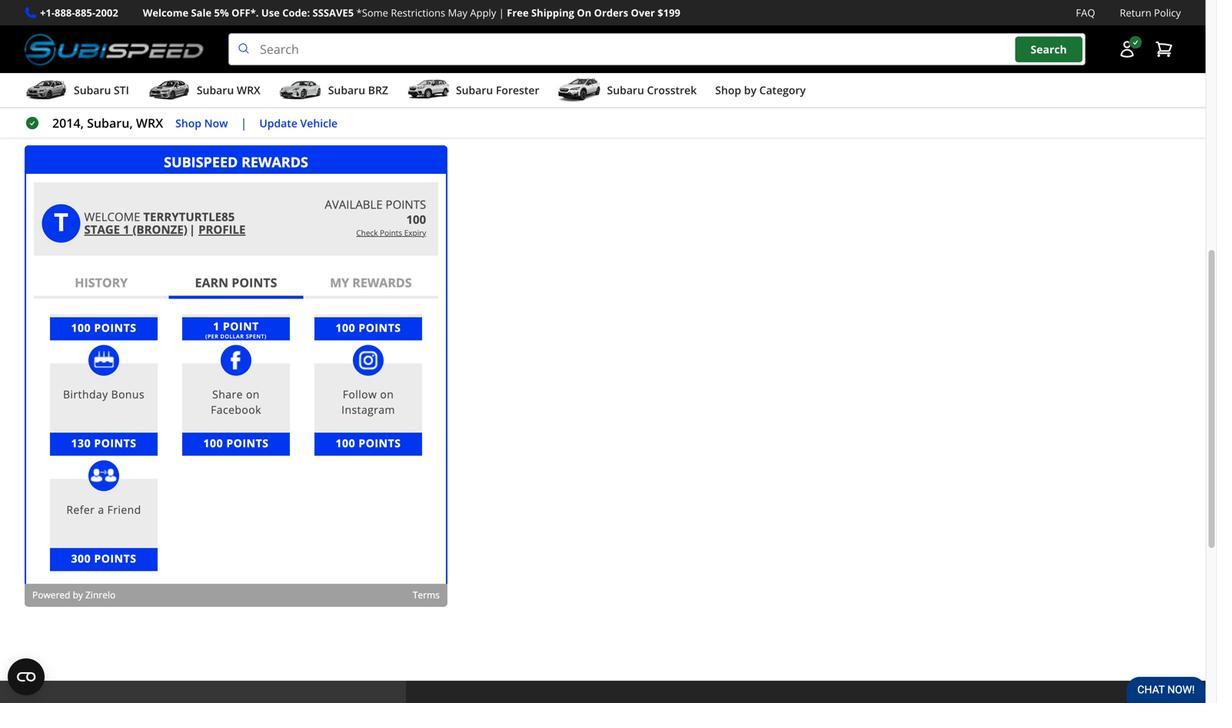 Task type: describe. For each thing, give the bounding box(es) containing it.
faq
[[1077, 6, 1096, 20]]

a subaru brz thumbnail image image
[[279, 79, 322, 102]]

subaru for subaru crosstrek
[[607, 83, 645, 97]]

shop now
[[176, 116, 228, 130]]

1 vertical spatial |
[[240, 115, 247, 131]]

rewards
[[25, 90, 101, 115]]

now
[[204, 116, 228, 130]]

search
[[1031, 42, 1068, 56]]

search input field
[[229, 33, 1086, 65]]

update vehicle button
[[260, 114, 338, 132]]

subaru for subaru brz
[[328, 83, 366, 97]]

return
[[1121, 6, 1152, 20]]

open widget image
[[8, 659, 45, 695]]

wrx inside dropdown button
[[237, 83, 261, 97]]

vehicle
[[300, 116, 338, 130]]

+1-888-885-2002
[[40, 6, 118, 20]]

sti
[[114, 83, 129, 97]]

a subaru forester thumbnail image image
[[407, 79, 450, 102]]

welcome
[[143, 6, 189, 20]]

a subaru sti thumbnail image image
[[25, 79, 68, 102]]

add address link
[[25, 12, 178, 42]]

free
[[507, 6, 529, 20]]

button image
[[1119, 40, 1137, 59]]

subaru for subaru sti
[[74, 83, 111, 97]]

by
[[745, 83, 757, 97]]

subaru for subaru forester
[[456, 83, 493, 97]]

shipping
[[532, 6, 575, 20]]

subaru brz button
[[279, 76, 388, 107]]

policy
[[1155, 6, 1182, 20]]

+1-888-885-2002 link
[[40, 5, 118, 21]]

over
[[631, 6, 655, 20]]

add address
[[68, 20, 134, 34]]

add
[[68, 20, 89, 34]]

subaru brz
[[328, 83, 388, 97]]

2002
[[95, 6, 118, 20]]

apply
[[470, 6, 496, 20]]

search button
[[1016, 36, 1083, 62]]

subaru sti button
[[25, 76, 129, 107]]

0 horizontal spatial wrx
[[136, 115, 163, 131]]

shop by category button
[[716, 76, 806, 107]]

address
[[92, 20, 134, 34]]

return policy link
[[1121, 5, 1182, 21]]

*some
[[357, 6, 389, 20]]

2014,
[[52, 115, 84, 131]]

return policy
[[1121, 6, 1182, 20]]



Task type: vqa. For each thing, say whether or not it's contained in the screenshot.
Gemini corresponding to (Polished
no



Task type: locate. For each thing, give the bounding box(es) containing it.
shop by category
[[716, 83, 806, 97]]

subaru sti
[[74, 83, 129, 97]]

wrx
[[237, 83, 261, 97], [136, 115, 163, 131]]

update vehicle
[[260, 116, 338, 130]]

0 vertical spatial shop
[[716, 83, 742, 97]]

shop inside dropdown button
[[716, 83, 742, 97]]

subaru forester
[[456, 83, 540, 97]]

crosstrek
[[647, 83, 697, 97]]

1 horizontal spatial wrx
[[237, 83, 261, 97]]

off*.
[[232, 6, 259, 20]]

shop now link
[[176, 114, 228, 132]]

subaru inside dropdown button
[[328, 83, 366, 97]]

2 subaru from the left
[[197, 83, 234, 97]]

shop left by
[[716, 83, 742, 97]]

forester
[[496, 83, 540, 97]]

|
[[499, 6, 505, 20], [240, 115, 247, 131]]

restrictions
[[391, 6, 446, 20]]

+1-
[[40, 6, 55, 20]]

update
[[260, 116, 298, 130]]

0 horizontal spatial shop
[[176, 116, 202, 130]]

1 subaru from the left
[[74, 83, 111, 97]]

dialog
[[25, 146, 448, 607]]

subaru left forester
[[456, 83, 493, 97]]

| left free
[[499, 6, 505, 20]]

subaru wrx
[[197, 83, 261, 97]]

| right now at the top left
[[240, 115, 247, 131]]

may
[[448, 6, 468, 20]]

sssave5
[[313, 6, 354, 20]]

shop for shop now
[[176, 116, 202, 130]]

faq link
[[1077, 5, 1096, 21]]

$199
[[658, 6, 681, 20]]

subaru crosstrek
[[607, 83, 697, 97]]

subaru
[[74, 83, 111, 97], [197, 83, 234, 97], [328, 83, 366, 97], [456, 83, 493, 97], [607, 83, 645, 97]]

wrx down a subaru wrx thumbnail image
[[136, 115, 163, 131]]

3 subaru from the left
[[328, 83, 366, 97]]

subaru forester button
[[407, 76, 540, 107]]

category
[[760, 83, 806, 97]]

1 horizontal spatial shop
[[716, 83, 742, 97]]

welcome sale 5% off*. use code: sssave5 *some restrictions may apply | free shipping on orders over $199
[[143, 6, 681, 20]]

use
[[261, 6, 280, 20]]

subaru left sti
[[74, 83, 111, 97]]

0 vertical spatial wrx
[[237, 83, 261, 97]]

code:
[[283, 6, 310, 20]]

1 vertical spatial shop
[[176, 116, 202, 130]]

0 horizontal spatial |
[[240, 115, 247, 131]]

shop left now at the top left
[[176, 116, 202, 130]]

5 subaru from the left
[[607, 83, 645, 97]]

subaru crosstrek button
[[558, 76, 697, 107]]

sale
[[191, 6, 212, 20]]

1 vertical spatial wrx
[[136, 115, 163, 131]]

orders
[[594, 6, 629, 20]]

888-
[[55, 6, 75, 20]]

subaru wrx button
[[148, 76, 261, 107]]

on
[[577, 6, 592, 20]]

wrx up update
[[237, 83, 261, 97]]

1 horizontal spatial |
[[499, 6, 505, 20]]

885-
[[75, 6, 95, 20]]

shop
[[716, 83, 742, 97], [176, 116, 202, 130]]

subispeed logo image
[[25, 33, 204, 65]]

subaru up now at the top left
[[197, 83, 234, 97]]

subaru for subaru wrx
[[197, 83, 234, 97]]

subaru left brz
[[328, 83, 366, 97]]

a subaru wrx thumbnail image image
[[148, 79, 191, 102]]

subaru right a subaru crosstrek thumbnail image
[[607, 83, 645, 97]]

shop for shop by category
[[716, 83, 742, 97]]

brz
[[368, 83, 388, 97]]

0 vertical spatial |
[[499, 6, 505, 20]]

5%
[[214, 6, 229, 20]]

4 subaru from the left
[[456, 83, 493, 97]]

2014, subaru, wrx
[[52, 115, 163, 131]]

a subaru crosstrek thumbnail image image
[[558, 79, 601, 102]]

subaru,
[[87, 115, 133, 131]]

subaru inside "dropdown button"
[[456, 83, 493, 97]]



